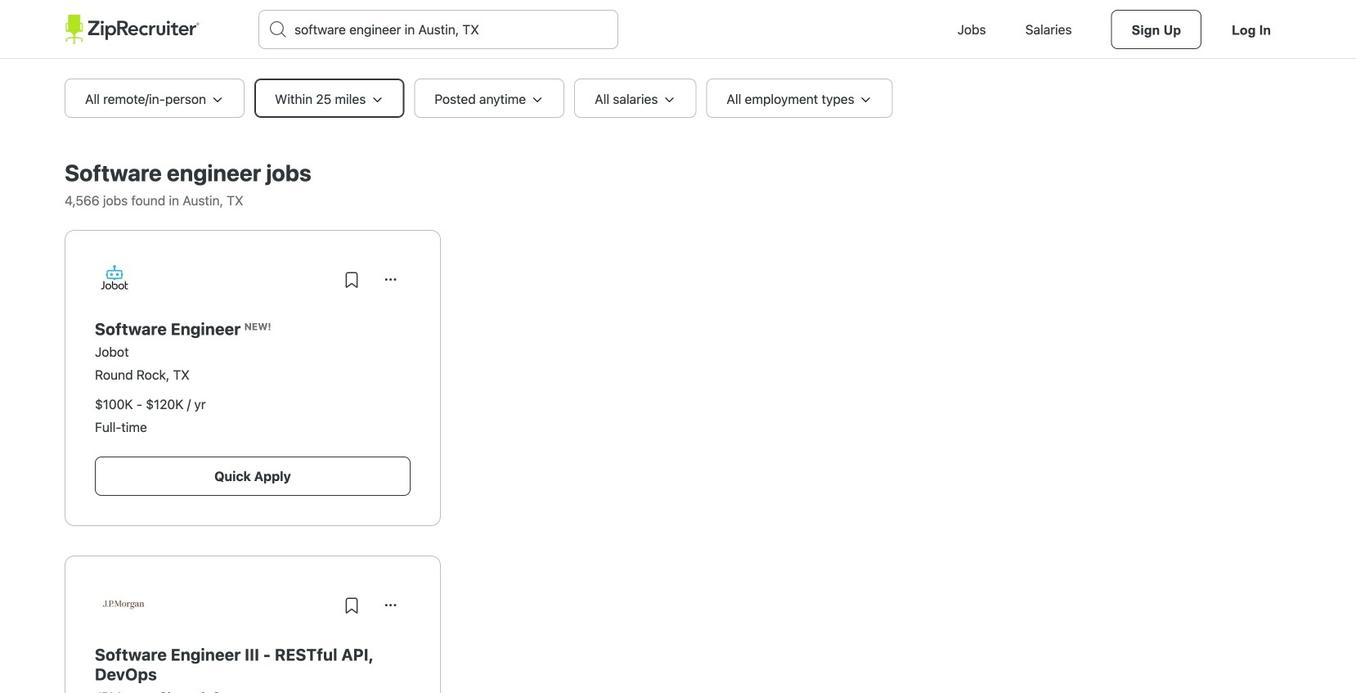 Task type: locate. For each thing, give the bounding box(es) containing it.
save job for later image for "software engineer" icon
[[342, 270, 362, 290]]

2 save job for later image from the top
[[342, 596, 362, 615]]

save job for later image
[[342, 270, 362, 290], [342, 596, 362, 615]]

1 save job for later image from the top
[[342, 270, 362, 290]]

None button
[[372, 260, 411, 300], [372, 586, 411, 625], [372, 260, 411, 300], [372, 586, 411, 625]]

main element
[[65, 0, 1292, 59]]

software engineer iii - restful api, devops element
[[95, 645, 411, 684]]

1 vertical spatial save job for later image
[[342, 596, 362, 615]]

software engineer iii - restful api, devops image
[[95, 586, 153, 625]]

0 vertical spatial save job for later image
[[342, 270, 362, 290]]



Task type: vqa. For each thing, say whether or not it's contained in the screenshot.
Software Engineer icon
yes



Task type: describe. For each thing, give the bounding box(es) containing it.
ziprecruiter image
[[65, 15, 200, 44]]

software engineer image
[[95, 260, 134, 300]]

Search job title or keyword search field
[[259, 11, 618, 48]]

save job for later image for the software engineer iii - restful api, devops image
[[342, 596, 362, 615]]



